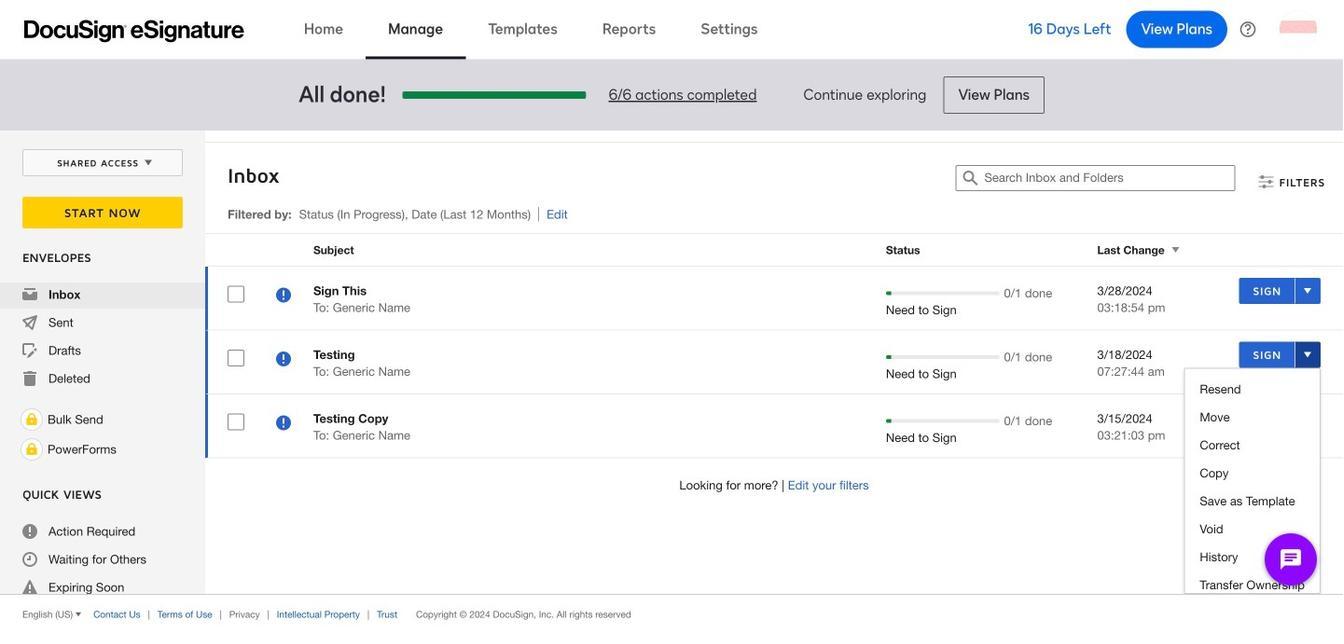 Task type: vqa. For each thing, say whether or not it's contained in the screenshot.
lock image
yes



Task type: describe. For each thing, give the bounding box(es) containing it.
sent image
[[22, 315, 37, 330]]

clock image
[[22, 552, 37, 567]]

action required image
[[22, 524, 37, 539]]

secondary navigation region
[[0, 131, 1344, 635]]

your uploaded profile image image
[[1280, 11, 1318, 48]]

lock image
[[21, 409, 43, 431]]

Search Inbox and Folders text field
[[985, 166, 1235, 190]]

lock image
[[21, 439, 43, 461]]

more info region
[[0, 594, 1344, 635]]



Task type: locate. For each thing, give the bounding box(es) containing it.
2 need to sign image from the top
[[276, 352, 291, 370]]

2 vertical spatial need to sign image
[[276, 416, 291, 433]]

need to sign image
[[276, 288, 291, 306], [276, 352, 291, 370], [276, 416, 291, 433]]

0 vertical spatial need to sign image
[[276, 288, 291, 306]]

1 need to sign image from the top
[[276, 288, 291, 306]]

inbox image
[[22, 287, 37, 302]]

trash image
[[22, 371, 37, 386]]

1 vertical spatial need to sign image
[[276, 352, 291, 370]]

alert image
[[22, 580, 37, 595]]

draft image
[[22, 343, 37, 358]]

menu
[[1185, 376, 1320, 635]]

3 need to sign image from the top
[[276, 416, 291, 433]]

docusign esignature image
[[24, 20, 244, 42]]



